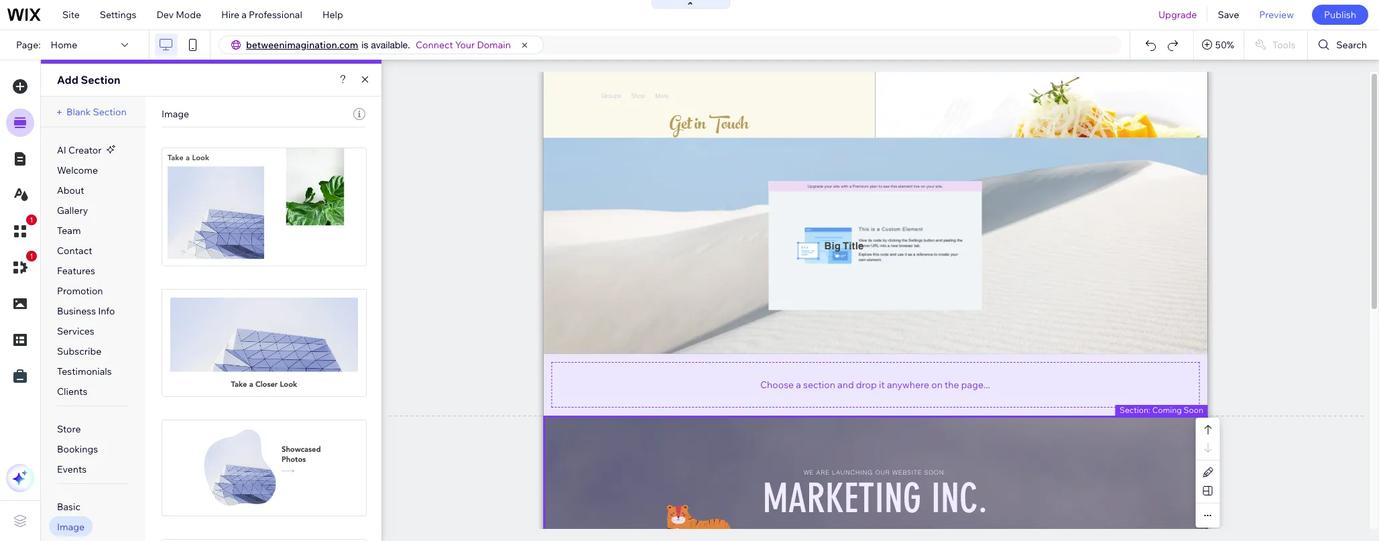 Task type: describe. For each thing, give the bounding box(es) containing it.
is available. connect your domain
[[362, 39, 511, 51]]

a for section
[[796, 379, 801, 391]]

home
[[51, 39, 77, 51]]

search button
[[1309, 30, 1380, 60]]

section for add section
[[81, 73, 120, 87]]

anywhere
[[887, 379, 930, 391]]

1 1 button from the top
[[6, 215, 37, 245]]

add section
[[57, 73, 120, 87]]

info
[[98, 305, 115, 317]]

creator
[[68, 144, 102, 156]]

save button
[[1208, 0, 1250, 30]]

and
[[838, 379, 854, 391]]

the
[[945, 379, 960, 391]]

features
[[57, 265, 95, 277]]

clients
[[57, 386, 88, 398]]

settings
[[100, 9, 136, 21]]

hire a professional
[[221, 9, 302, 21]]

section:
[[1120, 405, 1151, 415]]

site
[[62, 9, 80, 21]]

your
[[455, 39, 475, 51]]

preview
[[1260, 9, 1294, 21]]

drop
[[856, 379, 877, 391]]

dev mode
[[157, 9, 201, 21]]

on
[[932, 379, 943, 391]]

add
[[57, 73, 78, 87]]

gallery
[[57, 205, 88, 217]]

professional
[[249, 9, 302, 21]]

tools button
[[1245, 30, 1308, 60]]

a for professional
[[242, 9, 247, 21]]

about
[[57, 184, 84, 197]]

coming
[[1153, 405, 1182, 415]]

mode
[[176, 9, 201, 21]]

soon
[[1184, 405, 1204, 415]]

it
[[879, 379, 885, 391]]

1 for second 1 button from the bottom
[[29, 216, 34, 224]]

blank
[[66, 106, 91, 118]]

publish button
[[1313, 5, 1369, 25]]

upgrade
[[1159, 9, 1198, 21]]



Task type: locate. For each thing, give the bounding box(es) containing it.
section: coming soon
[[1120, 405, 1204, 415]]

choose
[[761, 379, 794, 391]]

publish
[[1325, 9, 1357, 21]]

team
[[57, 225, 81, 237]]

hire
[[221, 9, 240, 21]]

1 vertical spatial a
[[796, 379, 801, 391]]

section for blank section
[[93, 106, 127, 118]]

0 vertical spatial 1
[[29, 216, 34, 224]]

50% button
[[1194, 30, 1244, 60]]

testimonials
[[57, 366, 112, 378]]

services
[[57, 325, 94, 337]]

1 vertical spatial image
[[57, 521, 85, 533]]

ai creator
[[57, 144, 102, 156]]

1 button left 'features'
[[6, 251, 37, 282]]

basic
[[57, 501, 80, 513]]

1 horizontal spatial a
[[796, 379, 801, 391]]

contact
[[57, 245, 92, 257]]

welcome
[[57, 164, 98, 176]]

1
[[29, 216, 34, 224], [29, 252, 34, 260]]

subscribe
[[57, 345, 101, 357]]

save
[[1218, 9, 1240, 21]]

business
[[57, 305, 96, 317]]

dev
[[157, 9, 174, 21]]

a left the section
[[796, 379, 801, 391]]

0 vertical spatial image
[[162, 108, 189, 120]]

1 button
[[6, 215, 37, 245], [6, 251, 37, 282]]

1 vertical spatial section
[[93, 106, 127, 118]]

blank section
[[66, 106, 127, 118]]

section
[[804, 379, 836, 391]]

bookings
[[57, 443, 98, 455]]

1 left contact
[[29, 252, 34, 260]]

events
[[57, 463, 87, 476]]

0 vertical spatial section
[[81, 73, 120, 87]]

page...
[[962, 379, 991, 391]]

2 1 button from the top
[[6, 251, 37, 282]]

1 for first 1 button from the bottom of the page
[[29, 252, 34, 260]]

search
[[1337, 39, 1368, 51]]

0 vertical spatial 1 button
[[6, 215, 37, 245]]

a
[[242, 9, 247, 21], [796, 379, 801, 391]]

preview button
[[1250, 0, 1304, 30]]

is
[[362, 40, 369, 50]]

store
[[57, 423, 81, 435]]

section up blank section
[[81, 73, 120, 87]]

2 1 from the top
[[29, 252, 34, 260]]

1 vertical spatial 1 button
[[6, 251, 37, 282]]

ai
[[57, 144, 66, 156]]

section
[[81, 73, 120, 87], [93, 106, 127, 118]]

promotion
[[57, 285, 103, 297]]

choose a section and drop it anywhere on the page...
[[761, 379, 991, 391]]

section right blank
[[93, 106, 127, 118]]

help
[[323, 9, 343, 21]]

domain
[[477, 39, 511, 51]]

image
[[162, 108, 189, 120], [57, 521, 85, 533]]

betweenimagination.com
[[246, 39, 358, 51]]

1 button left 'team' in the top left of the page
[[6, 215, 37, 245]]

0 horizontal spatial a
[[242, 9, 247, 21]]

business info
[[57, 305, 115, 317]]

available.
[[371, 40, 410, 50]]

1 vertical spatial 1
[[29, 252, 34, 260]]

50%
[[1216, 39, 1235, 51]]

0 vertical spatial a
[[242, 9, 247, 21]]

1 left gallery in the top left of the page
[[29, 216, 34, 224]]

tools
[[1273, 39, 1296, 51]]

1 1 from the top
[[29, 216, 34, 224]]

a right hire
[[242, 9, 247, 21]]

0 horizontal spatial image
[[57, 521, 85, 533]]

1 horizontal spatial image
[[162, 108, 189, 120]]

connect
[[416, 39, 453, 51]]



Task type: vqa. For each thing, say whether or not it's contained in the screenshot.
Business Info on the bottom of the page
yes



